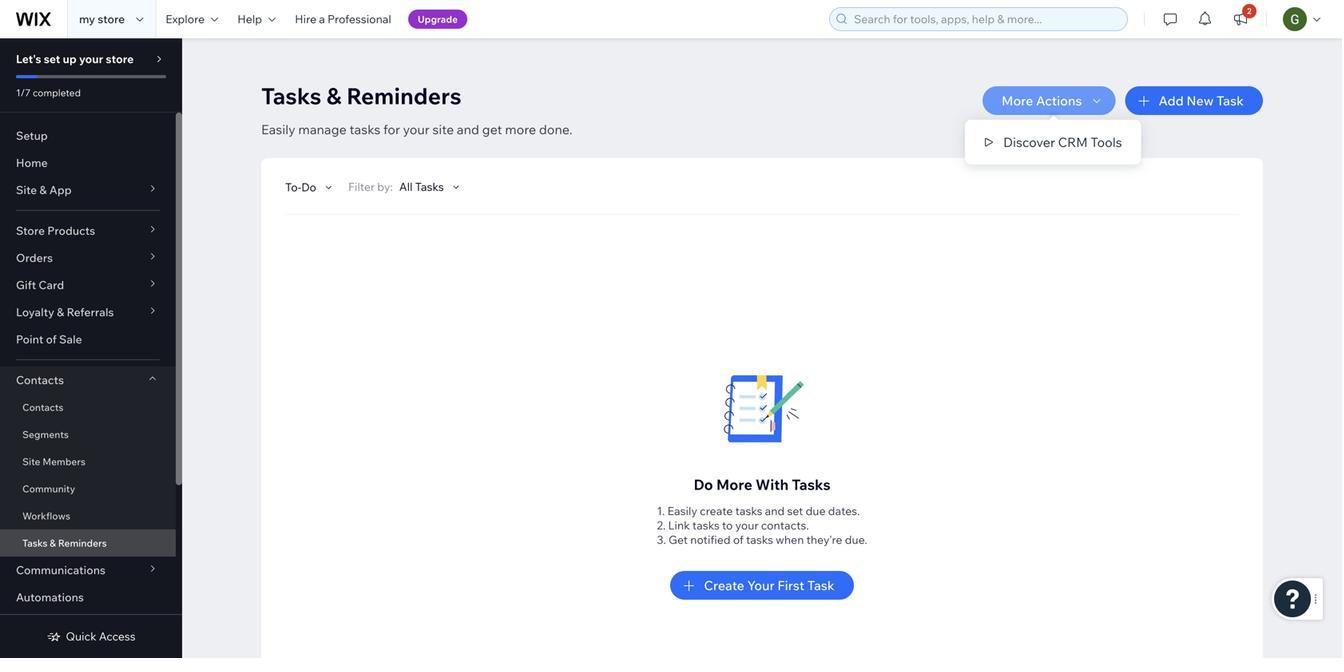 Task type: describe. For each thing, give the bounding box(es) containing it.
2
[[1247, 6, 1252, 16]]

0 vertical spatial easily
[[261, 121, 295, 137]]

your inside sidebar element
[[79, 52, 103, 66]]

up
[[63, 52, 77, 66]]

upgrade
[[418, 13, 458, 25]]

of inside 1. easily create tasks and set due dates. 2. link tasks to your contacts. 3. get notified of tasks when they're due.
[[733, 533, 744, 547]]

& up manage at the top left
[[326, 82, 341, 110]]

2 button
[[1223, 0, 1258, 38]]

a
[[319, 12, 325, 26]]

site members
[[22, 456, 86, 468]]

let's set up your store
[[16, 52, 134, 66]]

help
[[237, 12, 262, 26]]

gift card
[[16, 278, 64, 292]]

communications
[[16, 563, 106, 577]]

with
[[756, 476, 789, 494]]

contacts button
[[0, 367, 176, 394]]

upgrade button
[[408, 10, 467, 29]]

more actions
[[1002, 93, 1082, 109]]

notified
[[690, 533, 731, 547]]

hire a professional link
[[285, 0, 401, 38]]

point of sale
[[16, 332, 82, 346]]

1.
[[657, 504, 665, 518]]

they're
[[806, 533, 842, 547]]

when
[[776, 533, 804, 547]]

create your first task
[[704, 578, 835, 594]]

store products button
[[0, 217, 176, 244]]

0 horizontal spatial task
[[807, 578, 835, 594]]

automations
[[16, 590, 84, 604]]

1 vertical spatial more
[[716, 476, 752, 494]]

first
[[778, 578, 804, 594]]

store products
[[16, 224, 95, 238]]

tasks down contacts.
[[746, 533, 773, 547]]

do inside button
[[301, 180, 316, 194]]

contacts link
[[0, 394, 176, 421]]

1 horizontal spatial do
[[694, 476, 713, 494]]

0 vertical spatial store
[[98, 12, 125, 26]]

due.
[[845, 533, 867, 547]]

let's
[[16, 52, 41, 66]]

tasks inside 'link'
[[22, 537, 47, 549]]

Search for tools, apps, help & more... field
[[849, 8, 1122, 30]]

crm
[[1058, 134, 1088, 150]]

sidebar element
[[0, 38, 182, 658]]

create
[[704, 578, 744, 594]]

easily manage tasks for your site and get more done.
[[261, 121, 572, 137]]

professional
[[328, 12, 391, 26]]

completed
[[33, 87, 81, 99]]

due
[[806, 504, 826, 518]]

referrals
[[67, 305, 114, 319]]

tasks & reminders link
[[0, 530, 176, 557]]

more
[[505, 121, 536, 137]]

explore
[[166, 12, 205, 26]]

point of sale link
[[0, 326, 176, 353]]

quick access button
[[47, 630, 136, 644]]

create
[[700, 504, 733, 518]]

hire
[[295, 12, 316, 26]]

dates.
[[828, 504, 860, 518]]

tasks up the due
[[792, 476, 831, 494]]

access
[[99, 630, 136, 644]]

contacts for contacts dropdown button
[[16, 373, 64, 387]]

quick
[[66, 630, 96, 644]]

actions
[[1036, 93, 1082, 109]]

& for "tasks & reminders" 'link'
[[50, 537, 56, 549]]

your
[[747, 578, 775, 594]]

discover
[[1003, 134, 1055, 150]]

1/7 completed
[[16, 87, 81, 99]]

community
[[22, 483, 75, 495]]

gift
[[16, 278, 36, 292]]

all tasks button
[[399, 180, 463, 194]]

site members link
[[0, 448, 176, 475]]

to
[[722, 518, 733, 532]]

get
[[669, 533, 688, 547]]

tasks up manage at the top left
[[261, 82, 321, 110]]

1 horizontal spatial your
[[403, 121, 430, 137]]

home link
[[0, 149, 176, 177]]

hire a professional
[[295, 12, 391, 26]]

point
[[16, 332, 43, 346]]

add new task button
[[1125, 86, 1263, 115]]

sale
[[59, 332, 82, 346]]

& for site & app popup button
[[39, 183, 47, 197]]

filter
[[348, 180, 375, 194]]

reminders inside 'link'
[[58, 537, 107, 549]]

& for "loyalty & referrals" dropdown button
[[57, 305, 64, 319]]

for
[[383, 121, 400, 137]]

to-do button
[[285, 180, 335, 194]]

manage
[[298, 121, 347, 137]]

easily inside 1. easily create tasks and set due dates. 2. link tasks to your contacts. 3. get notified of tasks when they're due.
[[667, 504, 697, 518]]

tasks & reminders inside 'link'
[[22, 537, 107, 549]]

communications button
[[0, 557, 176, 584]]



Task type: locate. For each thing, give the bounding box(es) containing it.
create your first task button
[[670, 571, 854, 600]]

and inside 1. easily create tasks and set due dates. 2. link tasks to your contacts. 3. get notified of tasks when they're due.
[[765, 504, 785, 518]]

0 vertical spatial contacts
[[16, 373, 64, 387]]

1 vertical spatial store
[[106, 52, 134, 66]]

1 vertical spatial and
[[765, 504, 785, 518]]

site for site members
[[22, 456, 40, 468]]

contacts for contacts 'link'
[[22, 401, 63, 413]]

store inside sidebar element
[[106, 52, 134, 66]]

0 horizontal spatial your
[[79, 52, 103, 66]]

1 horizontal spatial task
[[1217, 93, 1244, 109]]

workflows
[[22, 510, 70, 522]]

2 horizontal spatial your
[[735, 518, 759, 532]]

contacts inside dropdown button
[[16, 373, 64, 387]]

your right to
[[735, 518, 759, 532]]

tasks down do more with tasks
[[735, 504, 762, 518]]

site for site & app
[[16, 183, 37, 197]]

done.
[[539, 121, 572, 137]]

set inside 1. easily create tasks and set due dates. 2. link tasks to your contacts. 3. get notified of tasks when they're due.
[[787, 504, 803, 518]]

easily left manage at the top left
[[261, 121, 295, 137]]

& right loyalty
[[57, 305, 64, 319]]

1 vertical spatial your
[[403, 121, 430, 137]]

by:
[[377, 180, 393, 194]]

2 vertical spatial your
[[735, 518, 759, 532]]

1 vertical spatial easily
[[667, 504, 697, 518]]

0 horizontal spatial set
[[44, 52, 60, 66]]

site
[[16, 183, 37, 197], [22, 456, 40, 468]]

contacts inside 'link'
[[22, 401, 63, 413]]

tasks
[[261, 82, 321, 110], [415, 180, 444, 194], [792, 476, 831, 494], [22, 537, 47, 549]]

store right my
[[98, 12, 125, 26]]

0 vertical spatial site
[[16, 183, 37, 197]]

task
[[1217, 93, 1244, 109], [807, 578, 835, 594]]

0 vertical spatial of
[[46, 332, 57, 346]]

your
[[79, 52, 103, 66], [403, 121, 430, 137], [735, 518, 759, 532]]

home
[[16, 156, 48, 170]]

filter by:
[[348, 180, 393, 194]]

tasks left the for
[[349, 121, 380, 137]]

loyalty & referrals button
[[0, 299, 176, 326]]

1/7
[[16, 87, 31, 99]]

1 vertical spatial of
[[733, 533, 744, 547]]

do up create
[[694, 476, 713, 494]]

add new task
[[1159, 93, 1244, 109]]

1 vertical spatial task
[[807, 578, 835, 594]]

segments link
[[0, 421, 176, 448]]

products
[[47, 224, 95, 238]]

site & app button
[[0, 177, 176, 204]]

card
[[39, 278, 64, 292]]

task right first
[[807, 578, 835, 594]]

loyalty
[[16, 305, 54, 319]]

tasks & reminders up the for
[[261, 82, 461, 110]]

0 horizontal spatial and
[[457, 121, 479, 137]]

1 vertical spatial do
[[694, 476, 713, 494]]

and up contacts.
[[765, 504, 785, 518]]

of
[[46, 332, 57, 346], [733, 533, 744, 547]]

tasks & reminders up communications
[[22, 537, 107, 549]]

0 horizontal spatial reminders
[[58, 537, 107, 549]]

0 horizontal spatial easily
[[261, 121, 295, 137]]

and left get
[[457, 121, 479, 137]]

of left sale
[[46, 332, 57, 346]]

1 horizontal spatial more
[[1002, 93, 1033, 109]]

workflows link
[[0, 502, 176, 530]]

orders
[[16, 251, 53, 265]]

tasks inside button
[[415, 180, 444, 194]]

more inside button
[[1002, 93, 1033, 109]]

0 vertical spatial and
[[457, 121, 479, 137]]

0 vertical spatial your
[[79, 52, 103, 66]]

& inside popup button
[[39, 183, 47, 197]]

tasks down workflows
[[22, 537, 47, 549]]

setup link
[[0, 122, 176, 149]]

1 horizontal spatial tasks & reminders
[[261, 82, 461, 110]]

app
[[49, 183, 72, 197]]

easily
[[261, 121, 295, 137], [667, 504, 697, 518]]

store
[[16, 224, 45, 238]]

get
[[482, 121, 502, 137]]

discover crm tools button
[[965, 128, 1141, 157]]

0 horizontal spatial tasks & reminders
[[22, 537, 107, 549]]

my store
[[79, 12, 125, 26]]

0 horizontal spatial more
[[716, 476, 752, 494]]

1 vertical spatial contacts
[[22, 401, 63, 413]]

1. easily create tasks and set due dates. 2. link tasks to your contacts. 3. get notified of tasks when they're due.
[[657, 504, 867, 547]]

0 vertical spatial do
[[301, 180, 316, 194]]

1 horizontal spatial easily
[[667, 504, 697, 518]]

2.
[[657, 518, 666, 532]]

1 vertical spatial set
[[787, 504, 803, 518]]

link
[[668, 518, 690, 532]]

to-
[[285, 180, 301, 194]]

contacts
[[16, 373, 64, 387], [22, 401, 63, 413]]

0 horizontal spatial of
[[46, 332, 57, 346]]

new
[[1187, 93, 1214, 109]]

site & app
[[16, 183, 72, 197]]

of right notified
[[733, 533, 744, 547]]

1 vertical spatial reminders
[[58, 537, 107, 549]]

0 vertical spatial more
[[1002, 93, 1033, 109]]

do left filter
[[301, 180, 316, 194]]

tasks up notified
[[692, 518, 720, 532]]

tasks right all
[[415, 180, 444, 194]]

reminders up communications popup button
[[58, 537, 107, 549]]

setup
[[16, 129, 48, 143]]

&
[[326, 82, 341, 110], [39, 183, 47, 197], [57, 305, 64, 319], [50, 537, 56, 549]]

tasks
[[349, 121, 380, 137], [735, 504, 762, 518], [692, 518, 720, 532], [746, 533, 773, 547]]

0 vertical spatial tasks & reminders
[[261, 82, 461, 110]]

0 horizontal spatial do
[[301, 180, 316, 194]]

store down my store
[[106, 52, 134, 66]]

site down segments at the bottom left of the page
[[22, 456, 40, 468]]

1 vertical spatial tasks & reminders
[[22, 537, 107, 549]]

all tasks
[[399, 180, 444, 194]]

do
[[301, 180, 316, 194], [694, 476, 713, 494]]

members
[[42, 456, 86, 468]]

your right up
[[79, 52, 103, 66]]

quick access
[[66, 630, 136, 644]]

set inside sidebar element
[[44, 52, 60, 66]]

contacts down point of sale
[[16, 373, 64, 387]]

1 horizontal spatial and
[[765, 504, 785, 518]]

my
[[79, 12, 95, 26]]

site down 'home'
[[16, 183, 37, 197]]

task right new
[[1217, 93, 1244, 109]]

your inside 1. easily create tasks and set due dates. 2. link tasks to your contacts. 3. get notified of tasks when they're due.
[[735, 518, 759, 532]]

reminders up the for
[[346, 82, 461, 110]]

contacts up segments at the bottom left of the page
[[22, 401, 63, 413]]

& inside dropdown button
[[57, 305, 64, 319]]

& left app
[[39, 183, 47, 197]]

set left up
[[44, 52, 60, 66]]

0 vertical spatial reminders
[[346, 82, 461, 110]]

community link
[[0, 475, 176, 502]]

3.
[[657, 533, 666, 547]]

easily up link
[[667, 504, 697, 518]]

& down workflows
[[50, 537, 56, 549]]

all
[[399, 180, 413, 194]]

0 vertical spatial set
[[44, 52, 60, 66]]

loyalty & referrals
[[16, 305, 114, 319]]

gift card button
[[0, 272, 176, 299]]

site
[[433, 121, 454, 137]]

to-do
[[285, 180, 316, 194]]

site inside popup button
[[16, 183, 37, 197]]

do more with tasks
[[694, 476, 831, 494]]

set up contacts.
[[787, 504, 803, 518]]

help button
[[228, 0, 285, 38]]

1 vertical spatial site
[[22, 456, 40, 468]]

& inside 'link'
[[50, 537, 56, 549]]

0 vertical spatial task
[[1217, 93, 1244, 109]]

1 horizontal spatial set
[[787, 504, 803, 518]]

more up create
[[716, 476, 752, 494]]

store
[[98, 12, 125, 26], [106, 52, 134, 66]]

tools
[[1091, 134, 1122, 150]]

reminders
[[346, 82, 461, 110], [58, 537, 107, 549]]

more actions button
[[983, 86, 1116, 115]]

1 horizontal spatial reminders
[[346, 82, 461, 110]]

more left actions
[[1002, 93, 1033, 109]]

1 horizontal spatial of
[[733, 533, 744, 547]]

your right the for
[[403, 121, 430, 137]]

more
[[1002, 93, 1033, 109], [716, 476, 752, 494]]

add
[[1159, 93, 1184, 109]]

of inside sidebar element
[[46, 332, 57, 346]]

segments
[[22, 429, 69, 441]]

tasks & reminders
[[261, 82, 461, 110], [22, 537, 107, 549]]



Task type: vqa. For each thing, say whether or not it's contained in the screenshot.
My Site 1 "image" in the top of the page
no



